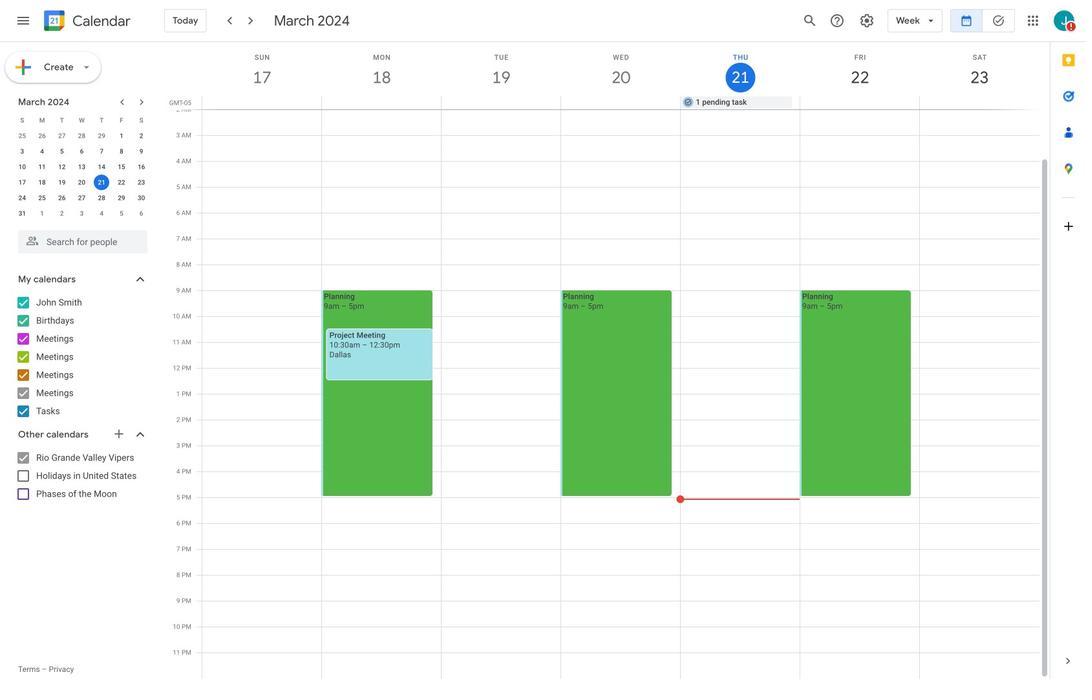 Task type: vqa. For each thing, say whether or not it's contained in the screenshot.
February 29 Element
yes



Task type: describe. For each thing, give the bounding box(es) containing it.
other calendars list
[[3, 448, 160, 505]]

calendar element
[[41, 8, 131, 36]]

16 element
[[134, 159, 149, 175]]

april 4 element
[[94, 206, 109, 221]]

13 element
[[74, 159, 90, 175]]

21, today element
[[94, 175, 109, 190]]

february 26 element
[[34, 128, 50, 144]]

february 25 element
[[14, 128, 30, 144]]

20 element
[[74, 175, 90, 190]]

2 element
[[134, 128, 149, 144]]

my calendars list
[[3, 292, 160, 422]]

10 element
[[14, 159, 30, 175]]

24 element
[[14, 190, 30, 206]]

27 element
[[74, 190, 90, 206]]

3 element
[[14, 144, 30, 159]]

february 27 element
[[54, 128, 70, 144]]

5 element
[[54, 144, 70, 159]]

19 element
[[54, 175, 70, 190]]

9 element
[[134, 144, 149, 159]]

7 element
[[94, 144, 109, 159]]

april 6 element
[[134, 206, 149, 221]]



Task type: locate. For each thing, give the bounding box(es) containing it.
settings menu image
[[860, 13, 875, 28]]

30 element
[[134, 190, 149, 206]]

18 element
[[34, 175, 50, 190]]

march 2024 grid
[[12, 113, 151, 221]]

28 element
[[94, 190, 109, 206]]

tab list
[[1051, 42, 1087, 643]]

row
[[197, 58, 1040, 679], [197, 96, 1050, 109], [12, 113, 151, 128], [12, 128, 151, 144], [12, 144, 151, 159], [12, 159, 151, 175], [12, 175, 151, 190], [12, 190, 151, 206], [12, 206, 151, 221]]

15 element
[[114, 159, 129, 175]]

february 29 element
[[94, 128, 109, 144]]

grid
[[166, 42, 1050, 679]]

heading inside calendar element
[[70, 13, 131, 29]]

25 element
[[34, 190, 50, 206]]

april 3 element
[[74, 206, 90, 221]]

29 element
[[114, 190, 129, 206]]

23 element
[[134, 175, 149, 190]]

None search field
[[0, 225, 160, 254]]

february 28 element
[[74, 128, 90, 144]]

cell
[[202, 58, 322, 679], [321, 58, 442, 679], [442, 58, 561, 679], [561, 58, 681, 679], [677, 58, 801, 679], [800, 58, 920, 679], [920, 58, 1040, 679], [202, 96, 322, 109], [322, 96, 442, 109], [442, 96, 561, 109], [561, 96, 681, 109], [800, 96, 920, 109], [920, 96, 1040, 109], [92, 175, 112, 190]]

31 element
[[14, 206, 30, 221]]

12 element
[[54, 159, 70, 175]]

april 1 element
[[34, 206, 50, 221]]

11 element
[[34, 159, 50, 175]]

17 element
[[14, 175, 30, 190]]

6 element
[[74, 144, 90, 159]]

cell inside march 2024 grid
[[92, 175, 112, 190]]

row group
[[12, 128, 151, 221]]

april 5 element
[[114, 206, 129, 221]]

Search for people text field
[[26, 230, 140, 254]]

22 element
[[114, 175, 129, 190]]

heading
[[70, 13, 131, 29]]

main drawer image
[[16, 13, 31, 28]]

14 element
[[94, 159, 109, 175]]

4 element
[[34, 144, 50, 159]]

1 element
[[114, 128, 129, 144]]

26 element
[[54, 190, 70, 206]]

add other calendars image
[[113, 428, 125, 441]]

8 element
[[114, 144, 129, 159]]

april 2 element
[[54, 206, 70, 221]]



